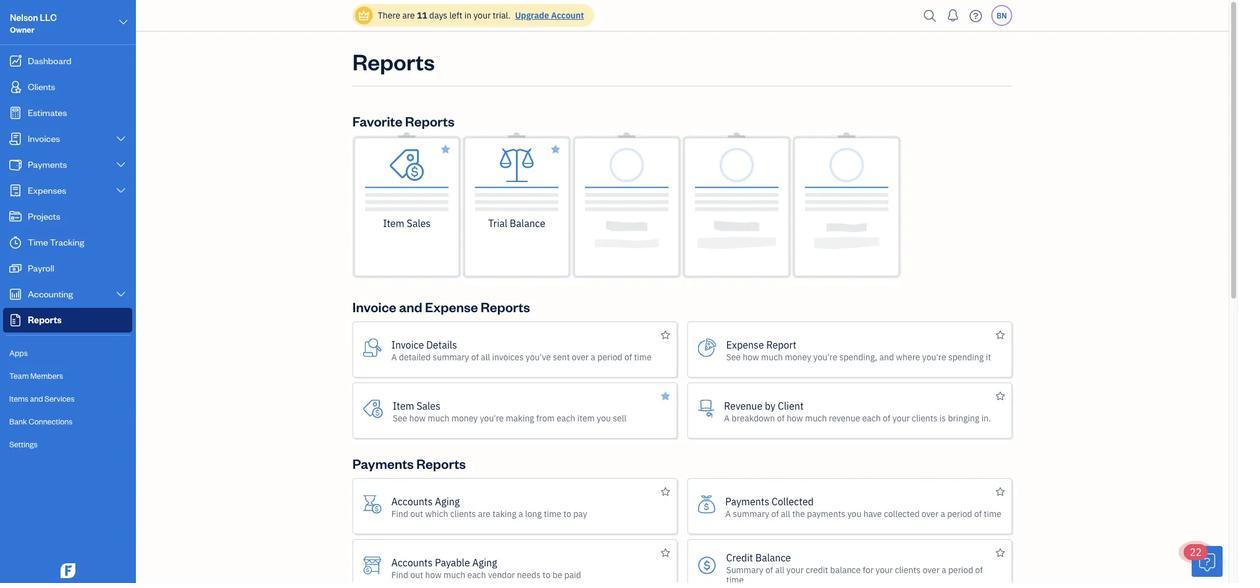 Task type: vqa. For each thing, say whether or not it's contained in the screenshot.
There are 27 days left in your trial. Upgrade Account
no



Task type: describe. For each thing, give the bounding box(es) containing it.
project image
[[8, 211, 23, 223]]

be
[[552, 570, 562, 581]]

balance for credit
[[755, 552, 791, 565]]

collected
[[772, 495, 814, 508]]

apps link
[[3, 343, 132, 364]]

period for payments collected
[[947, 508, 972, 520]]

period inside invoice details a detailed summary of all invoices you've sent over a period of time
[[597, 352, 622, 363]]

aging inside accounts aging find out which clients are taking a long time to pay
[[435, 495, 460, 508]]

sales for item sales see how much money you're making from each item you sell
[[416, 400, 440, 413]]

payments for payments collected a summary of all the payments you have collected over a period of time
[[725, 495, 769, 508]]

it
[[986, 352, 991, 363]]

sent
[[553, 352, 570, 363]]

items and services link
[[3, 389, 132, 410]]

projects link
[[3, 204, 132, 229]]

items and services
[[9, 394, 74, 404]]

items
[[9, 394, 28, 404]]

0 horizontal spatial are
[[402, 10, 415, 21]]

nelson
[[10, 11, 38, 23]]

time inside invoice details a detailed summary of all invoices you've sent over a period of time
[[634, 352, 652, 363]]

credit
[[806, 565, 828, 576]]

much inside accounts payable aging find out how much each vendor needs to be paid
[[444, 570, 465, 581]]

22
[[1190, 546, 1202, 559]]

bn button
[[991, 5, 1012, 26]]

your inside revenue by client a breakdown of how much revenue each of your clients is bringing in.
[[892, 413, 910, 424]]

item sales link
[[352, 136, 461, 279]]

payments
[[807, 508, 845, 520]]

by
[[765, 400, 775, 413]]

item for item sales
[[383, 217, 404, 230]]

item for item sales see how much money you're making from each item you sell
[[393, 400, 414, 413]]

credit balance summary of all your credit balance for your clients over a period of time
[[726, 552, 983, 584]]

estimates link
[[3, 101, 132, 125]]

money for report
[[785, 352, 811, 363]]

bank
[[9, 417, 27, 427]]

accounting link
[[3, 282, 132, 307]]

crown image
[[357, 9, 370, 22]]

payments reports
[[352, 455, 466, 473]]

team
[[9, 371, 29, 381]]

nelson llc owner
[[10, 11, 57, 35]]

accounts for accounts aging
[[391, 495, 433, 508]]

11
[[417, 10, 427, 21]]

item sales
[[383, 217, 431, 230]]

clients inside accounts aging find out which clients are taking a long time to pay
[[450, 508, 476, 520]]

expenses link
[[3, 179, 132, 203]]

over for payments collected
[[922, 508, 938, 520]]

update favorite status for expense report image
[[996, 328, 1005, 343]]

revenue by client a breakdown of how much revenue each of your clients is bringing in.
[[724, 400, 991, 424]]

and for services
[[30, 394, 43, 404]]

trial balance link
[[462, 136, 571, 279]]

a inside revenue by client a breakdown of how much revenue each of your clients is bringing in.
[[724, 413, 730, 424]]

freshbooks image
[[58, 564, 78, 579]]

time inside the credit balance summary of all your credit balance for your clients over a period of time
[[726, 575, 744, 584]]

services
[[45, 394, 74, 404]]

for
[[863, 565, 874, 576]]

accounts aging find out which clients are taking a long time to pay
[[391, 495, 587, 520]]

reports link
[[3, 308, 132, 333]]

expense report see how much money you're spending, and where you're spending it
[[726, 339, 991, 363]]

sales for item sales
[[407, 217, 431, 230]]

in.
[[981, 413, 991, 424]]

breakdown
[[732, 413, 775, 424]]

update favorite status for credit balance image
[[996, 546, 1005, 561]]

how inside revenue by client a breakdown of how much revenue each of your clients is bringing in.
[[787, 413, 803, 424]]

payments collected a summary of all the payments you have collected over a period of time
[[725, 495, 1001, 520]]

left
[[449, 10, 462, 21]]

payroll link
[[3, 256, 132, 281]]

much inside the item sales see how much money you're making from each item you sell
[[428, 413, 449, 424]]

you're for sales
[[480, 413, 504, 424]]

long
[[525, 508, 542, 520]]

find inside accounts aging find out which clients are taking a long time to pay
[[391, 508, 408, 520]]

trial
[[488, 217, 507, 230]]

details
[[426, 339, 457, 352]]

update favorite status for revenue by client image
[[996, 389, 1005, 404]]

dashboard image
[[8, 55, 23, 67]]

vendor
[[488, 570, 515, 581]]

pay
[[573, 508, 587, 520]]

summary
[[726, 565, 763, 576]]

there are 11 days left in your trial. upgrade account
[[378, 10, 584, 21]]

each inside accounts payable aging find out how much each vendor needs to be paid
[[467, 570, 486, 581]]

trial.
[[493, 10, 511, 21]]

invoice image
[[8, 133, 23, 145]]

2 horizontal spatial you're
[[922, 352, 946, 363]]

paid
[[564, 570, 581, 581]]

much inside the expense report see how much money you're spending, and where you're spending it
[[761, 352, 783, 363]]

update favorite status for item sales image
[[661, 389, 670, 404]]

settings link
[[3, 434, 132, 456]]

invoice and expense reports
[[352, 298, 530, 316]]

dashboard link
[[3, 49, 132, 74]]

reports up star icon
[[405, 112, 454, 130]]

there
[[378, 10, 400, 21]]

report
[[766, 339, 796, 352]]

time inside accounts aging find out which clients are taking a long time to pay
[[544, 508, 561, 520]]

chevron large down image for payments
[[115, 160, 127, 170]]

money image
[[8, 263, 23, 275]]

payroll
[[28, 262, 54, 274]]

detailed
[[399, 352, 431, 363]]

sell
[[613, 413, 626, 424]]

time
[[28, 236, 48, 248]]

update favorite status for accounts payable aging image
[[661, 546, 670, 561]]

your right in at the left of page
[[473, 10, 491, 21]]

dashboard
[[28, 55, 71, 66]]

are inside accounts aging find out which clients are taking a long time to pay
[[478, 508, 490, 520]]

expense inside the expense report see how much money you're spending, and where you're spending it
[[726, 339, 764, 352]]

is
[[940, 413, 946, 424]]

bank connections link
[[3, 411, 132, 433]]

bn
[[997, 11, 1007, 20]]

invoice for invoice and expense reports
[[352, 298, 396, 316]]

reports inside main element
[[28, 314, 62, 326]]

reports up invoice details a detailed summary of all invoices you've sent over a period of time
[[481, 298, 530, 316]]

clients
[[28, 81, 55, 92]]

star image
[[441, 142, 450, 157]]

search image
[[920, 6, 940, 25]]

item sales see how much money you're making from each item you sell
[[393, 400, 626, 424]]



Task type: locate. For each thing, give the bounding box(es) containing it.
payment image
[[8, 159, 23, 171]]

each left item
[[557, 413, 575, 424]]

update favorite status for payments collected image
[[996, 485, 1005, 500]]

a inside payments collected a summary of all the payments you have collected over a period of time
[[725, 508, 731, 520]]

how inside accounts payable aging find out how much each vendor needs to be paid
[[425, 570, 442, 581]]

to inside accounts aging find out which clients are taking a long time to pay
[[563, 508, 571, 520]]

expense image
[[8, 185, 23, 197]]

money up client
[[785, 352, 811, 363]]

0 vertical spatial expense
[[425, 298, 478, 316]]

see for expense report
[[726, 352, 741, 363]]

you're for report
[[813, 352, 837, 363]]

where
[[896, 352, 920, 363]]

your
[[473, 10, 491, 21], [892, 413, 910, 424], [786, 565, 804, 576], [876, 565, 893, 576]]

0 horizontal spatial you're
[[480, 413, 504, 424]]

summary right the detailed
[[433, 352, 469, 363]]

chevron large down image for invoices
[[115, 134, 127, 144]]

0 vertical spatial all
[[481, 352, 490, 363]]

how inside the item sales see how much money you're making from each item you sell
[[409, 413, 426, 424]]

2 horizontal spatial payments
[[725, 495, 769, 508]]

over inside the credit balance summary of all your credit balance for your clients over a period of time
[[923, 565, 940, 576]]

accounting
[[28, 288, 73, 300]]

2 vertical spatial payments
[[725, 495, 769, 508]]

summary inside payments collected a summary of all the payments you have collected over a period of time
[[733, 508, 769, 520]]

payments link
[[3, 153, 132, 177]]

spending,
[[839, 352, 877, 363]]

you're left making
[[480, 413, 504, 424]]

clients left is
[[912, 413, 938, 424]]

1 find from the top
[[391, 508, 408, 520]]

0 vertical spatial out
[[410, 508, 423, 520]]

to inside accounts payable aging find out how much each vendor needs to be paid
[[543, 570, 550, 581]]

and inside the expense report see how much money you're spending, and where you're spending it
[[879, 352, 894, 363]]

members
[[30, 371, 63, 381]]

aging inside accounts payable aging find out how much each vendor needs to be paid
[[472, 557, 497, 570]]

all left the
[[781, 508, 790, 520]]

1 horizontal spatial summary
[[733, 508, 769, 520]]

expenses
[[28, 184, 66, 196]]

2 horizontal spatial each
[[862, 413, 881, 424]]

payable
[[435, 557, 470, 570]]

1 vertical spatial aging
[[472, 557, 497, 570]]

balance right credit on the right bottom of the page
[[755, 552, 791, 565]]

period inside payments collected a summary of all the payments you have collected over a period of time
[[947, 508, 972, 520]]

find
[[391, 508, 408, 520], [391, 570, 408, 581]]

chevron large down image for expenses
[[115, 186, 127, 196]]

how inside the expense report see how much money you're spending, and where you're spending it
[[743, 352, 759, 363]]

time
[[634, 352, 652, 363], [544, 508, 561, 520], [984, 508, 1001, 520], [726, 575, 744, 584]]

clients link
[[3, 75, 132, 99]]

0 vertical spatial you
[[597, 413, 611, 424]]

sales
[[407, 217, 431, 230], [416, 400, 440, 413]]

balance inside the credit balance summary of all your credit balance for your clients over a period of time
[[755, 552, 791, 565]]

1 horizontal spatial expense
[[726, 339, 764, 352]]

client
[[778, 400, 804, 413]]

over
[[572, 352, 589, 363], [922, 508, 938, 520], [923, 565, 940, 576]]

to left 'be'
[[543, 570, 550, 581]]

1 vertical spatial out
[[410, 570, 423, 581]]

accounts inside accounts payable aging find out how much each vendor needs to be paid
[[391, 557, 433, 570]]

0 vertical spatial summary
[[433, 352, 469, 363]]

each right revenue
[[862, 413, 881, 424]]

1 horizontal spatial aging
[[472, 557, 497, 570]]

out left which
[[410, 508, 423, 520]]

1 vertical spatial and
[[879, 352, 894, 363]]

how
[[743, 352, 759, 363], [409, 413, 426, 424], [787, 413, 803, 424], [425, 570, 442, 581]]

reports down accounting
[[28, 314, 62, 326]]

all inside the credit balance summary of all your credit balance for your clients over a period of time
[[775, 565, 784, 576]]

and for expense
[[399, 298, 422, 316]]

out
[[410, 508, 423, 520], [410, 570, 423, 581]]

see inside the expense report see how much money you're spending, and where you're spending it
[[726, 352, 741, 363]]

1 vertical spatial see
[[393, 413, 407, 424]]

favorite reports
[[352, 112, 454, 130]]

1 vertical spatial money
[[451, 413, 478, 424]]

much right client
[[805, 413, 827, 424]]

1 horizontal spatial see
[[726, 352, 741, 363]]

you've
[[526, 352, 551, 363]]

invoices
[[28, 133, 60, 144]]

out left payable
[[410, 570, 423, 581]]

all right summary
[[775, 565, 784, 576]]

period for credit balance
[[948, 565, 973, 576]]

how left the report
[[743, 352, 759, 363]]

item inside the item sales see how much money you're making from each item you sell
[[393, 400, 414, 413]]

balance for trial
[[510, 217, 545, 230]]

you inside the item sales see how much money you're making from each item you sell
[[597, 413, 611, 424]]

a inside payments collected a summary of all the payments you have collected over a period of time
[[941, 508, 945, 520]]

each left vendor on the left bottom of the page
[[467, 570, 486, 581]]

money left making
[[451, 413, 478, 424]]

2 vertical spatial period
[[948, 565, 973, 576]]

0 vertical spatial balance
[[510, 217, 545, 230]]

accounts left payable
[[391, 557, 433, 570]]

clients inside revenue by client a breakdown of how much revenue each of your clients is bringing in.
[[912, 413, 938, 424]]

making
[[506, 413, 534, 424]]

1 horizontal spatial and
[[399, 298, 422, 316]]

period inside the credit balance summary of all your credit balance for your clients over a period of time
[[948, 565, 973, 576]]

1 horizontal spatial you're
[[813, 352, 837, 363]]

are left taking
[[478, 508, 490, 520]]

0 horizontal spatial summary
[[433, 352, 469, 363]]

a left breakdown
[[724, 413, 730, 424]]

much up payments reports
[[428, 413, 449, 424]]

balance
[[830, 565, 861, 576]]

to
[[563, 508, 571, 520], [543, 570, 550, 581]]

1 vertical spatial are
[[478, 508, 490, 520]]

a for payments collected
[[725, 508, 731, 520]]

accounts for accounts payable aging
[[391, 557, 433, 570]]

0 horizontal spatial payments
[[28, 158, 67, 170]]

1 vertical spatial summary
[[733, 508, 769, 520]]

invoices link
[[3, 127, 132, 151]]

favorite
[[352, 112, 402, 130]]

time tracking
[[28, 236, 84, 248]]

2 vertical spatial and
[[30, 394, 43, 404]]

1 vertical spatial a
[[724, 413, 730, 424]]

settings
[[9, 440, 38, 450]]

are left the 11
[[402, 10, 415, 21]]

aging right payable
[[472, 557, 497, 570]]

in
[[464, 10, 471, 21]]

notifications image
[[943, 3, 963, 28]]

1 vertical spatial payments
[[352, 455, 414, 473]]

summary inside invoice details a detailed summary of all invoices you've sent over a period of time
[[433, 352, 469, 363]]

each
[[557, 413, 575, 424], [862, 413, 881, 424], [467, 570, 486, 581]]

upgrade
[[515, 10, 549, 21]]

go to help image
[[966, 6, 986, 25]]

over inside invoice details a detailed summary of all invoices you've sent over a period of time
[[572, 352, 589, 363]]

find inside accounts payable aging find out how much each vendor needs to be paid
[[391, 570, 408, 581]]

each inside revenue by client a breakdown of how much revenue each of your clients is bringing in.
[[862, 413, 881, 424]]

projects
[[28, 210, 60, 222]]

and right items at the left bottom of page
[[30, 394, 43, 404]]

0 vertical spatial to
[[563, 508, 571, 520]]

out inside accounts payable aging find out how much each vendor needs to be paid
[[410, 570, 423, 581]]

accounts down payments reports
[[391, 495, 433, 508]]

much inside revenue by client a breakdown of how much revenue each of your clients is bringing in.
[[805, 413, 827, 424]]

credit
[[726, 552, 753, 565]]

0 vertical spatial money
[[785, 352, 811, 363]]

payments inside payments collected a summary of all the payments you have collected over a period of time
[[725, 495, 769, 508]]

how right 'by' on the right bottom of the page
[[787, 413, 803, 424]]

each inside the item sales see how much money you're making from each item you sell
[[557, 413, 575, 424]]

chevron large down image
[[118, 15, 129, 30], [115, 134, 127, 144], [115, 160, 127, 170], [115, 186, 127, 196], [115, 290, 127, 300]]

a up credit on the right bottom of the page
[[725, 508, 731, 520]]

report image
[[8, 314, 23, 327]]

0 vertical spatial find
[[391, 508, 408, 520]]

see for item sales
[[393, 413, 407, 424]]

0 vertical spatial item
[[383, 217, 404, 230]]

clients right for
[[895, 565, 921, 576]]

0 vertical spatial and
[[399, 298, 422, 316]]

expense up details on the bottom left of the page
[[425, 298, 478, 316]]

1 vertical spatial find
[[391, 570, 408, 581]]

0 horizontal spatial money
[[451, 413, 478, 424]]

0 horizontal spatial expense
[[425, 298, 478, 316]]

team members
[[9, 371, 63, 381]]

invoice
[[352, 298, 396, 316], [391, 339, 424, 352]]

summary left collected
[[733, 508, 769, 520]]

1 vertical spatial invoice
[[391, 339, 424, 352]]

0 horizontal spatial each
[[467, 570, 486, 581]]

taking
[[493, 508, 516, 520]]

trial balance
[[488, 217, 545, 230]]

0 horizontal spatial you
[[597, 413, 611, 424]]

main element
[[0, 0, 167, 584]]

each for item sales
[[557, 413, 575, 424]]

22 button
[[1184, 545, 1223, 578]]

clients
[[912, 413, 938, 424], [450, 508, 476, 520], [895, 565, 921, 576]]

revenue
[[829, 413, 860, 424]]

1 out from the top
[[410, 508, 423, 520]]

see inside the item sales see how much money you're making from each item you sell
[[393, 413, 407, 424]]

see up payments reports
[[393, 413, 407, 424]]

0 vertical spatial over
[[572, 352, 589, 363]]

star image
[[551, 142, 560, 157]]

1 horizontal spatial money
[[785, 352, 811, 363]]

all inside invoice details a detailed summary of all invoices you've sent over a period of time
[[481, 352, 490, 363]]

how down which
[[425, 570, 442, 581]]

a inside accounts aging find out which clients are taking a long time to pay
[[518, 508, 523, 520]]

chevron large down image inside invoices link
[[115, 134, 127, 144]]

update favorite status for invoice details image
[[661, 328, 670, 343]]

reports down there
[[352, 46, 435, 76]]

0 vertical spatial sales
[[407, 217, 431, 230]]

1 vertical spatial balance
[[755, 552, 791, 565]]

tracking
[[50, 236, 84, 248]]

invoices
[[492, 352, 524, 363]]

account
[[551, 10, 584, 21]]

accounts payable aging find out how much each vendor needs to be paid
[[391, 557, 581, 581]]

over for credit balance
[[923, 565, 940, 576]]

you're left spending,
[[813, 352, 837, 363]]

0 vertical spatial period
[[597, 352, 622, 363]]

you left have
[[847, 508, 861, 520]]

1 vertical spatial all
[[781, 508, 790, 520]]

out inside accounts aging find out which clients are taking a long time to pay
[[410, 508, 423, 520]]

0 vertical spatial see
[[726, 352, 741, 363]]

llc
[[40, 11, 57, 23]]

1 vertical spatial expense
[[726, 339, 764, 352]]

you
[[597, 413, 611, 424], [847, 508, 861, 520]]

payments for payments reports
[[352, 455, 414, 473]]

1 horizontal spatial to
[[563, 508, 571, 520]]

reports up which
[[416, 455, 466, 473]]

payments for payments
[[28, 158, 67, 170]]

1 vertical spatial sales
[[416, 400, 440, 413]]

invoice for invoice details a detailed summary of all invoices you've sent over a period of time
[[391, 339, 424, 352]]

estimates
[[28, 107, 67, 118]]

connections
[[29, 417, 73, 427]]

1 vertical spatial you
[[847, 508, 861, 520]]

accounts
[[391, 495, 433, 508], [391, 557, 433, 570]]

time inside payments collected a summary of all the payments you have collected over a period of time
[[984, 508, 1001, 520]]

bringing
[[948, 413, 979, 424]]

a inside invoice details a detailed summary of all invoices you've sent over a period of time
[[591, 352, 595, 363]]

of
[[471, 352, 479, 363], [624, 352, 632, 363], [777, 413, 785, 424], [883, 413, 890, 424], [771, 508, 779, 520], [974, 508, 982, 520], [765, 565, 773, 576], [975, 565, 983, 576]]

bank connections
[[9, 417, 73, 427]]

expense
[[425, 298, 478, 316], [726, 339, 764, 352]]

money inside the item sales see how much money you're making from each item you sell
[[451, 413, 478, 424]]

each for revenue by client
[[862, 413, 881, 424]]

0 vertical spatial clients
[[912, 413, 938, 424]]

a left the detailed
[[391, 352, 397, 363]]

0 vertical spatial invoice
[[352, 298, 396, 316]]

1 vertical spatial accounts
[[391, 557, 433, 570]]

you left the sell
[[597, 413, 611, 424]]

your left credit at right bottom
[[786, 565, 804, 576]]

1 vertical spatial over
[[922, 508, 938, 520]]

0 horizontal spatial balance
[[510, 217, 545, 230]]

2 find from the top
[[391, 570, 408, 581]]

sales inside the item sales see how much money you're making from each item you sell
[[416, 400, 440, 413]]

how up payments reports
[[409, 413, 426, 424]]

apps
[[9, 348, 28, 358]]

1 vertical spatial period
[[947, 508, 972, 520]]

2 accounts from the top
[[391, 557, 433, 570]]

0 horizontal spatial see
[[393, 413, 407, 424]]

chevron large down image for accounting
[[115, 290, 127, 300]]

much up 'by' on the right bottom of the page
[[761, 352, 783, 363]]

timer image
[[8, 237, 23, 249]]

a inside the credit balance summary of all your credit balance for your clients over a period of time
[[942, 565, 946, 576]]

money inside the expense report see how much money you're spending, and where you're spending it
[[785, 352, 811, 363]]

0 horizontal spatial and
[[30, 394, 43, 404]]

you're right where
[[922, 352, 946, 363]]

and
[[399, 298, 422, 316], [879, 352, 894, 363], [30, 394, 43, 404]]

2 out from the top
[[410, 570, 423, 581]]

1 horizontal spatial you
[[847, 508, 861, 520]]

clients right which
[[450, 508, 476, 520]]

time tracking link
[[3, 230, 132, 255]]

client image
[[8, 81, 23, 93]]

2 horizontal spatial and
[[879, 352, 894, 363]]

your right for
[[876, 565, 893, 576]]

a
[[391, 352, 397, 363], [724, 413, 730, 424], [725, 508, 731, 520]]

revenue
[[724, 400, 762, 413]]

1 horizontal spatial payments
[[352, 455, 414, 473]]

invoice inside invoice details a detailed summary of all invoices you've sent over a period of time
[[391, 339, 424, 352]]

clients inside the credit balance summary of all your credit balance for your clients over a period of time
[[895, 565, 921, 576]]

aging
[[435, 495, 460, 508], [472, 557, 497, 570]]

much left vendor on the left bottom of the page
[[444, 570, 465, 581]]

all inside payments collected a summary of all the payments you have collected over a period of time
[[781, 508, 790, 520]]

1 horizontal spatial each
[[557, 413, 575, 424]]

aging down payments reports
[[435, 495, 460, 508]]

you're inside the item sales see how much money you're making from each item you sell
[[480, 413, 504, 424]]

to left pay
[[563, 508, 571, 520]]

find left which
[[391, 508, 408, 520]]

which
[[425, 508, 448, 520]]

have
[[863, 508, 882, 520]]

1 vertical spatial item
[[393, 400, 414, 413]]

chart image
[[8, 289, 23, 301]]

item
[[577, 413, 595, 424]]

a for invoice details
[[391, 352, 397, 363]]

find left payable
[[391, 570, 408, 581]]

period
[[597, 352, 622, 363], [947, 508, 972, 520], [948, 565, 973, 576]]

2 vertical spatial clients
[[895, 565, 921, 576]]

accounts inside accounts aging find out which clients are taking a long time to pay
[[391, 495, 433, 508]]

team members link
[[3, 366, 132, 387]]

0 horizontal spatial to
[[543, 570, 550, 581]]

0 vertical spatial aging
[[435, 495, 460, 508]]

0 vertical spatial are
[[402, 10, 415, 21]]

you're
[[813, 352, 837, 363], [922, 352, 946, 363], [480, 413, 504, 424]]

your left is
[[892, 413, 910, 424]]

2 vertical spatial over
[[923, 565, 940, 576]]

summary
[[433, 352, 469, 363], [733, 508, 769, 520]]

and inside items and services link
[[30, 394, 43, 404]]

1 vertical spatial to
[[543, 570, 550, 581]]

collected
[[884, 508, 920, 520]]

update favorite status for accounts aging image
[[661, 485, 670, 500]]

from
[[536, 413, 555, 424]]

chevron large down image inside accounting link
[[115, 290, 127, 300]]

reports
[[352, 46, 435, 76], [405, 112, 454, 130], [481, 298, 530, 316], [28, 314, 62, 326], [416, 455, 466, 473]]

the
[[792, 508, 805, 520]]

balance right trial
[[510, 217, 545, 230]]

payments inside main element
[[28, 158, 67, 170]]

a inside invoice details a detailed summary of all invoices you've sent over a period of time
[[391, 352, 397, 363]]

upgrade account link
[[513, 10, 584, 21]]

0 vertical spatial accounts
[[391, 495, 433, 508]]

expense left the report
[[726, 339, 764, 352]]

2 vertical spatial a
[[725, 508, 731, 520]]

0 horizontal spatial aging
[[435, 495, 460, 508]]

2 vertical spatial all
[[775, 565, 784, 576]]

1 horizontal spatial balance
[[755, 552, 791, 565]]

and up the detailed
[[399, 298, 422, 316]]

much
[[761, 352, 783, 363], [428, 413, 449, 424], [805, 413, 827, 424], [444, 570, 465, 581]]

money for sales
[[451, 413, 478, 424]]

resource center badge image
[[1192, 547, 1223, 578]]

0 vertical spatial a
[[391, 352, 397, 363]]

1 horizontal spatial are
[[478, 508, 490, 520]]

0 vertical spatial payments
[[28, 158, 67, 170]]

estimate image
[[8, 107, 23, 119]]

needs
[[517, 570, 541, 581]]

you inside payments collected a summary of all the payments you have collected over a period of time
[[847, 508, 861, 520]]

1 accounts from the top
[[391, 495, 433, 508]]

all left invoices
[[481, 352, 490, 363]]

1 vertical spatial clients
[[450, 508, 476, 520]]

over inside payments collected a summary of all the payments you have collected over a period of time
[[922, 508, 938, 520]]

and left where
[[879, 352, 894, 363]]

see left the report
[[726, 352, 741, 363]]



